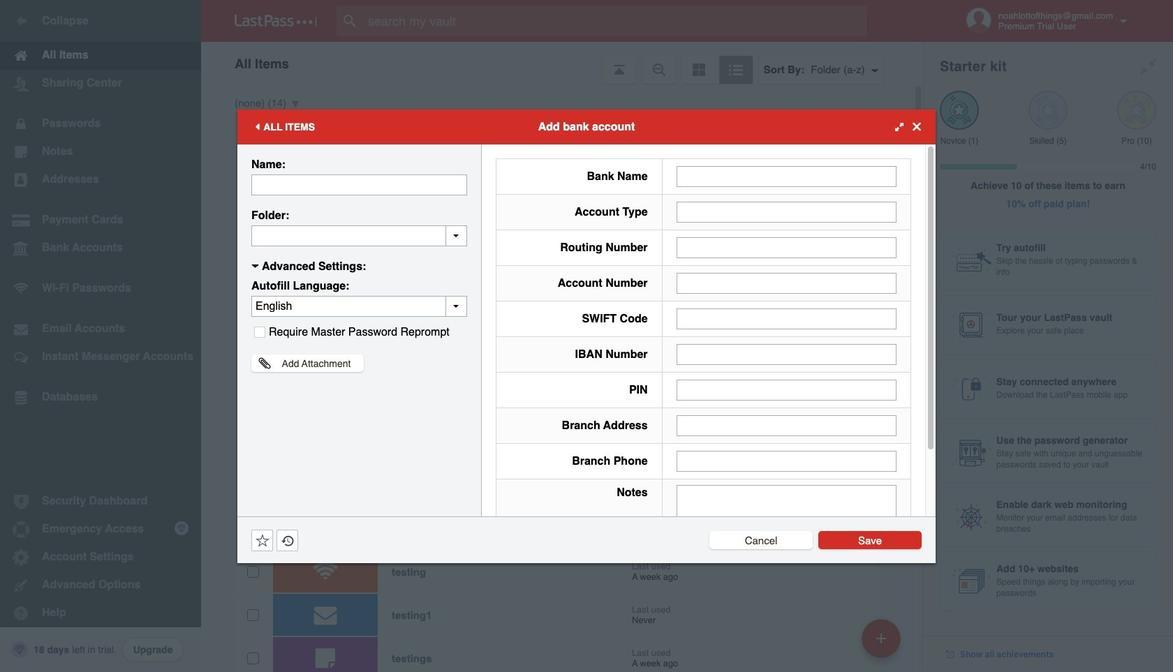 Task type: describe. For each thing, give the bounding box(es) containing it.
search my vault text field
[[337, 6, 895, 36]]

vault options navigation
[[201, 42, 923, 84]]

new item navigation
[[857, 615, 909, 673]]

main navigation navigation
[[0, 0, 201, 673]]



Task type: vqa. For each thing, say whether or not it's contained in the screenshot.
the Search SEARCH FIELD
yes



Task type: locate. For each thing, give the bounding box(es) containing it.
dialog
[[237, 109, 936, 581]]

Search search field
[[337, 6, 895, 36]]

lastpass image
[[235, 15, 317, 27]]

None text field
[[251, 174, 467, 195], [677, 202, 897, 222], [677, 237, 897, 258], [677, 344, 897, 365], [677, 380, 897, 401], [677, 415, 897, 436], [251, 174, 467, 195], [677, 202, 897, 222], [677, 237, 897, 258], [677, 344, 897, 365], [677, 380, 897, 401], [677, 415, 897, 436]]

None text field
[[677, 166, 897, 187], [251, 225, 467, 246], [677, 273, 897, 294], [677, 308, 897, 329], [677, 451, 897, 472], [677, 485, 897, 572], [677, 166, 897, 187], [251, 225, 467, 246], [677, 273, 897, 294], [677, 308, 897, 329], [677, 451, 897, 472], [677, 485, 897, 572]]

new item image
[[877, 634, 886, 644]]



